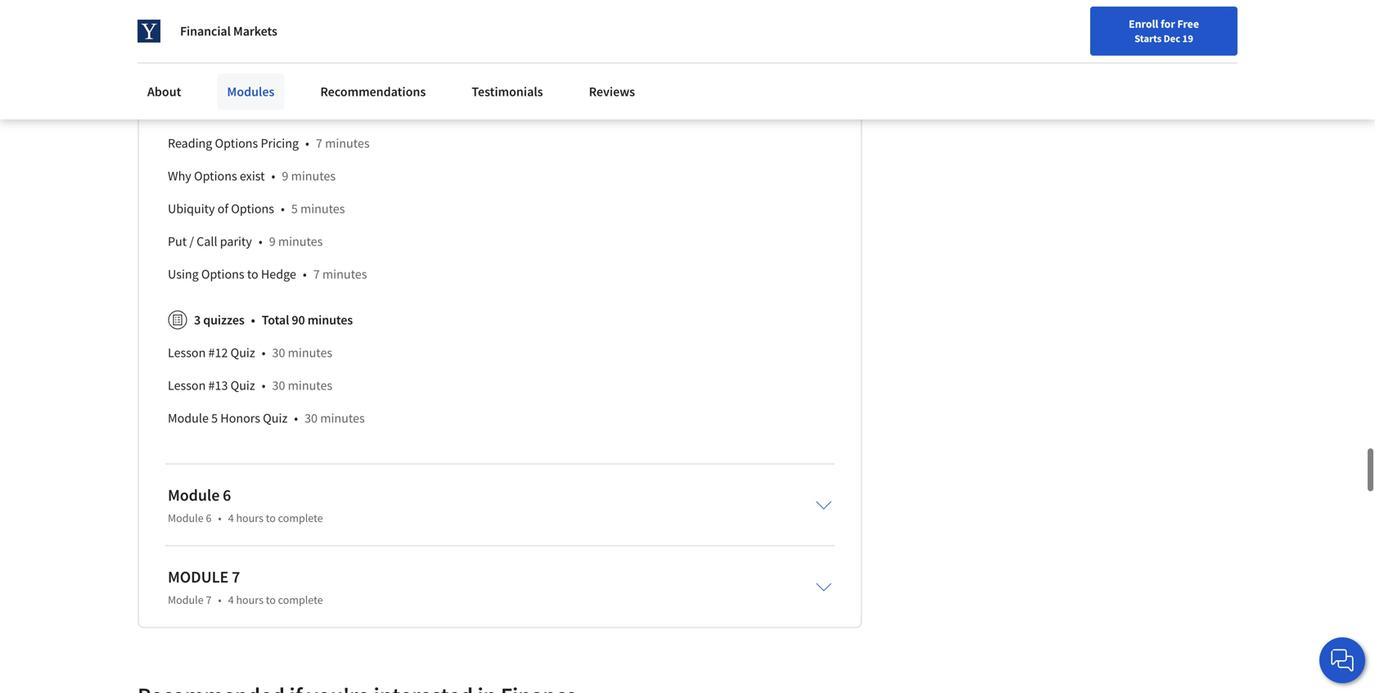 Task type: vqa. For each thing, say whether or not it's contained in the screenshot.
'Coursera' image
no



Task type: locate. For each thing, give the bounding box(es) containing it.
2 lesson from the top
[[168, 378, 206, 394]]

quiz
[[231, 345, 255, 361], [231, 378, 255, 394], [263, 410, 288, 427]]

0 vertical spatial 30
[[272, 345, 285, 361]]

ffr
[[199, 70, 219, 86]]

reading
[[168, 135, 212, 152]]

• up module 5 honors quiz • 30 minutes
[[262, 378, 266, 394]]

4 down module at the left bottom of page
[[228, 593, 234, 608]]

quiz right honors
[[263, 410, 288, 427]]

options down overview
[[215, 135, 258, 152]]

enroll for free starts dec 19
[[1129, 16, 1199, 45]]

2 hours from the top
[[236, 593, 264, 608]]

options down parity
[[201, 266, 244, 283]]

6
[[223, 485, 231, 506], [206, 511, 212, 526]]

module 6 module 6 • 4 hours to complete
[[168, 485, 323, 526]]

reviews link
[[579, 74, 645, 110]]

#12
[[208, 345, 228, 361]]

• up module at the left bottom of page
[[218, 511, 222, 526]]

2 vertical spatial to
[[266, 593, 276, 608]]

options down about
[[168, 103, 211, 119]]

quiz for lesson #13 quiz
[[231, 378, 255, 394]]

30 up module 5 honors quiz • 30 minutes
[[272, 378, 285, 394]]

1 vertical spatial 9
[[269, 234, 276, 250]]

1 complete from the top
[[278, 511, 323, 526]]

options overview • 5 minutes
[[168, 103, 336, 119]]

1 vertical spatial 30
[[272, 378, 285, 394]]

4 inside module 7 module 7 • 4 hours to complete
[[228, 593, 234, 608]]

options right of on the top left of the page
[[231, 201, 274, 217]]

4 inside module 6 module 6 • 4 hours to complete
[[228, 511, 234, 526]]

2 vertical spatial quiz
[[263, 410, 288, 427]]

to inside module 6 module 6 • 4 hours to complete
[[266, 511, 276, 526]]

hide info about module content region
[[168, 0, 832, 441]]

module inside module 7 module 7 • 4 hours to complete
[[168, 593, 204, 608]]

lesson
[[168, 345, 206, 361], [168, 378, 206, 394]]

5
[[280, 70, 287, 86], [282, 103, 289, 119], [291, 201, 298, 217], [211, 410, 218, 427]]

1 module from the top
[[168, 410, 209, 427]]

complete for module 6
[[278, 511, 323, 526]]

about
[[147, 84, 181, 100]]

• right hedge
[[303, 266, 307, 283]]

1 vertical spatial quiz
[[231, 378, 255, 394]]

ubiquity of options • 5 minutes
[[168, 201, 345, 217]]

2 vertical spatial 30
[[305, 410, 318, 427]]

19
[[1183, 32, 1194, 45]]

exist
[[240, 168, 265, 184]]

None search field
[[233, 10, 626, 43]]

1 vertical spatial to
[[266, 511, 276, 526]]

1 vertical spatial lesson
[[168, 378, 206, 394]]

to
[[247, 266, 258, 283], [266, 511, 276, 526], [266, 593, 276, 608]]

options up of on the top left of the page
[[194, 168, 237, 184]]

1 lesson from the top
[[168, 345, 206, 361]]

7
[[316, 135, 322, 152], [313, 266, 320, 283], [232, 567, 240, 588], [206, 593, 212, 608]]

9 right 'exist' on the top left of the page
[[282, 168, 288, 184]]

1 vertical spatial 4
[[228, 593, 234, 608]]

30 down total
[[272, 345, 285, 361]]

4
[[228, 511, 234, 526], [228, 593, 234, 608]]

0 horizontal spatial 9
[[269, 234, 276, 250]]

0 vertical spatial hours
[[236, 511, 264, 526]]

1 vertical spatial complete
[[278, 593, 323, 608]]

reading options pricing • 7 minutes
[[168, 135, 370, 152]]

/
[[189, 234, 194, 250]]

english
[[1061, 18, 1101, 35]]

• down module at the left bottom of page
[[218, 593, 222, 608]]

7 down module at the left bottom of page
[[206, 593, 212, 608]]

quiz for lesson #12 quiz
[[231, 345, 255, 361]]

financial markets
[[180, 23, 277, 39]]

30 down the lesson #13 quiz • 30 minutes
[[305, 410, 318, 427]]

to inside module 7 module 7 • 4 hours to complete
[[266, 593, 276, 608]]

reviews
[[589, 84, 635, 100]]

0 vertical spatial 6
[[223, 485, 231, 506]]

yale university image
[[138, 20, 160, 43]]

module
[[168, 567, 229, 588]]

module
[[168, 410, 209, 427], [168, 485, 220, 506], [168, 511, 204, 526], [168, 593, 204, 608]]

1 vertical spatial hours
[[236, 593, 264, 608]]

options for why
[[194, 168, 237, 184]]

hours
[[236, 511, 264, 526], [236, 593, 264, 608]]

put
[[168, 234, 187, 250]]

complete
[[278, 511, 323, 526], [278, 593, 323, 608]]

3
[[194, 312, 201, 328]]

pricing
[[261, 135, 299, 152]]

total
[[262, 312, 289, 328]]

5 up pricing
[[282, 103, 289, 119]]

lesson left #13
[[168, 378, 206, 394]]

to for 6
[[266, 511, 276, 526]]

complete inside module 6 module 6 • 4 hours to complete
[[278, 511, 323, 526]]

9
[[282, 168, 288, 184], [269, 234, 276, 250]]

english button
[[1032, 0, 1131, 53]]

of
[[218, 201, 228, 217]]

0 vertical spatial 4
[[228, 511, 234, 526]]

0 vertical spatial quiz
[[231, 345, 255, 361]]

minutes
[[289, 70, 334, 86], [291, 103, 336, 119], [325, 135, 370, 152], [291, 168, 336, 184], [300, 201, 345, 217], [278, 234, 323, 250], [322, 266, 367, 283], [308, 312, 353, 328], [288, 345, 332, 361], [288, 378, 332, 394], [320, 410, 365, 427]]

#13
[[208, 378, 228, 394]]

5 left honors
[[211, 410, 218, 427]]

4 module from the top
[[168, 593, 204, 608]]

options
[[168, 103, 211, 119], [215, 135, 258, 152], [194, 168, 237, 184], [231, 201, 274, 217], [201, 266, 244, 283]]

7 right pricing
[[316, 135, 322, 152]]

•
[[270, 70, 274, 86], [272, 103, 276, 119], [305, 135, 309, 152], [271, 168, 275, 184], [281, 201, 285, 217], [259, 234, 263, 250], [303, 266, 307, 283], [251, 312, 255, 328], [262, 345, 266, 361], [262, 378, 266, 394], [294, 410, 298, 427], [218, 511, 222, 526], [218, 593, 222, 608]]

lesson left #12
[[168, 345, 206, 361]]

1 hours from the top
[[236, 511, 264, 526]]

quizzes
[[203, 312, 244, 328]]

• inside module 6 module 6 • 4 hours to complete
[[218, 511, 222, 526]]

2 4 from the top
[[228, 593, 234, 608]]

6 up module at the left bottom of page
[[206, 511, 212, 526]]

complete inside module 7 module 7 • 4 hours to complete
[[278, 593, 323, 608]]

starts
[[1135, 32, 1162, 45]]

2 complete from the top
[[278, 593, 323, 608]]

6 down honors
[[223, 485, 231, 506]]

0 vertical spatial 9
[[282, 168, 288, 184]]

hedge
[[261, 266, 296, 283]]

4 up module at the left bottom of page
[[228, 511, 234, 526]]

0 vertical spatial complete
[[278, 511, 323, 526]]

recommendations link
[[311, 74, 436, 110]]

30 for lesson #12 quiz
[[272, 345, 285, 361]]

1 vertical spatial 6
[[206, 511, 212, 526]]

0 vertical spatial lesson
[[168, 345, 206, 361]]

lesson #12 quiz • 30 minutes
[[168, 345, 332, 361]]

quiz right #13
[[231, 378, 255, 394]]

hours inside module 7 module 7 • 4 hours to complete
[[236, 593, 264, 608]]

2 module from the top
[[168, 485, 220, 506]]

9 up "using options to hedge • 7 minutes"
[[269, 234, 276, 250]]

0 vertical spatial to
[[247, 266, 258, 283]]

quiz right #12
[[231, 345, 255, 361]]

for
[[1161, 16, 1175, 31]]

1 4 from the top
[[228, 511, 234, 526]]

dec
[[1164, 32, 1181, 45]]

lesson #13 quiz • 30 minutes
[[168, 378, 332, 394]]

hours inside module 6 module 6 • 4 hours to complete
[[236, 511, 264, 526]]

about link
[[138, 74, 191, 110]]

30
[[272, 345, 285, 361], [272, 378, 285, 394], [305, 410, 318, 427]]

modules link
[[217, 74, 284, 110]]



Task type: describe. For each thing, give the bounding box(es) containing it.
put / call parity • 9 minutes
[[168, 234, 323, 250]]

3 quizzes
[[194, 312, 244, 328]]

4 for 6
[[228, 511, 234, 526]]

• right parity
[[259, 234, 263, 250]]

module inside region
[[168, 410, 209, 427]]

why
[[168, 168, 191, 184]]

5 right modules
[[280, 70, 287, 86]]

to inside 'hide info about module content' region
[[247, 266, 258, 283]]

90
[[292, 312, 305, 328]]

show notifications image
[[1154, 20, 1174, 40]]

spi & ffr futures • 5 minutes
[[168, 70, 334, 86]]

7 right hedge
[[313, 266, 320, 283]]

overview
[[214, 103, 265, 119]]

using
[[168, 266, 199, 283]]

parity
[[220, 234, 252, 250]]

options for reading
[[215, 135, 258, 152]]

complete for module 7
[[278, 593, 323, 608]]

• down total
[[262, 345, 266, 361]]

lesson for lesson #12 quiz
[[168, 345, 206, 361]]

• down modules
[[272, 103, 276, 119]]

ubiquity
[[168, 201, 215, 217]]

financial
[[180, 23, 231, 39]]

0 horizontal spatial 6
[[206, 511, 212, 526]]

chat with us image
[[1330, 648, 1356, 674]]

• right futures
[[270, 70, 274, 86]]

3 module from the top
[[168, 511, 204, 526]]

why options exist • 9 minutes
[[168, 168, 336, 184]]

• inside module 7 module 7 • 4 hours to complete
[[218, 593, 222, 608]]

• right honors
[[294, 410, 298, 427]]

call
[[197, 234, 217, 250]]

30 for lesson #13 quiz
[[272, 378, 285, 394]]

futures
[[222, 70, 263, 86]]

enroll
[[1129, 16, 1159, 31]]

module 5 honors quiz • 30 minutes
[[168, 410, 365, 427]]

testimonials
[[472, 84, 543, 100]]

options for using
[[201, 266, 244, 283]]

honors
[[220, 410, 260, 427]]

• total 90 minutes
[[251, 312, 353, 328]]

modules
[[227, 84, 275, 100]]

• right 'exist' on the top left of the page
[[271, 168, 275, 184]]

4 for 7
[[228, 593, 234, 608]]

lesson for lesson #13 quiz
[[168, 378, 206, 394]]

spi
[[168, 70, 186, 86]]

1 horizontal spatial 6
[[223, 485, 231, 506]]

5 down the why options exist • 9 minutes
[[291, 201, 298, 217]]

markets
[[233, 23, 277, 39]]

using options to hedge • 7 minutes
[[168, 266, 367, 283]]

7 right module at the left bottom of page
[[232, 567, 240, 588]]

• down the why options exist • 9 minutes
[[281, 201, 285, 217]]

hours for 7
[[236, 593, 264, 608]]

module 7 module 7 • 4 hours to complete
[[168, 567, 323, 608]]

to for 7
[[266, 593, 276, 608]]

recommendations
[[320, 84, 426, 100]]

• right pricing
[[305, 135, 309, 152]]

1 horizontal spatial 9
[[282, 168, 288, 184]]

testimonials link
[[462, 74, 553, 110]]

&
[[188, 70, 196, 86]]

free
[[1178, 16, 1199, 31]]

hours for 6
[[236, 511, 264, 526]]

• left total
[[251, 312, 255, 328]]



